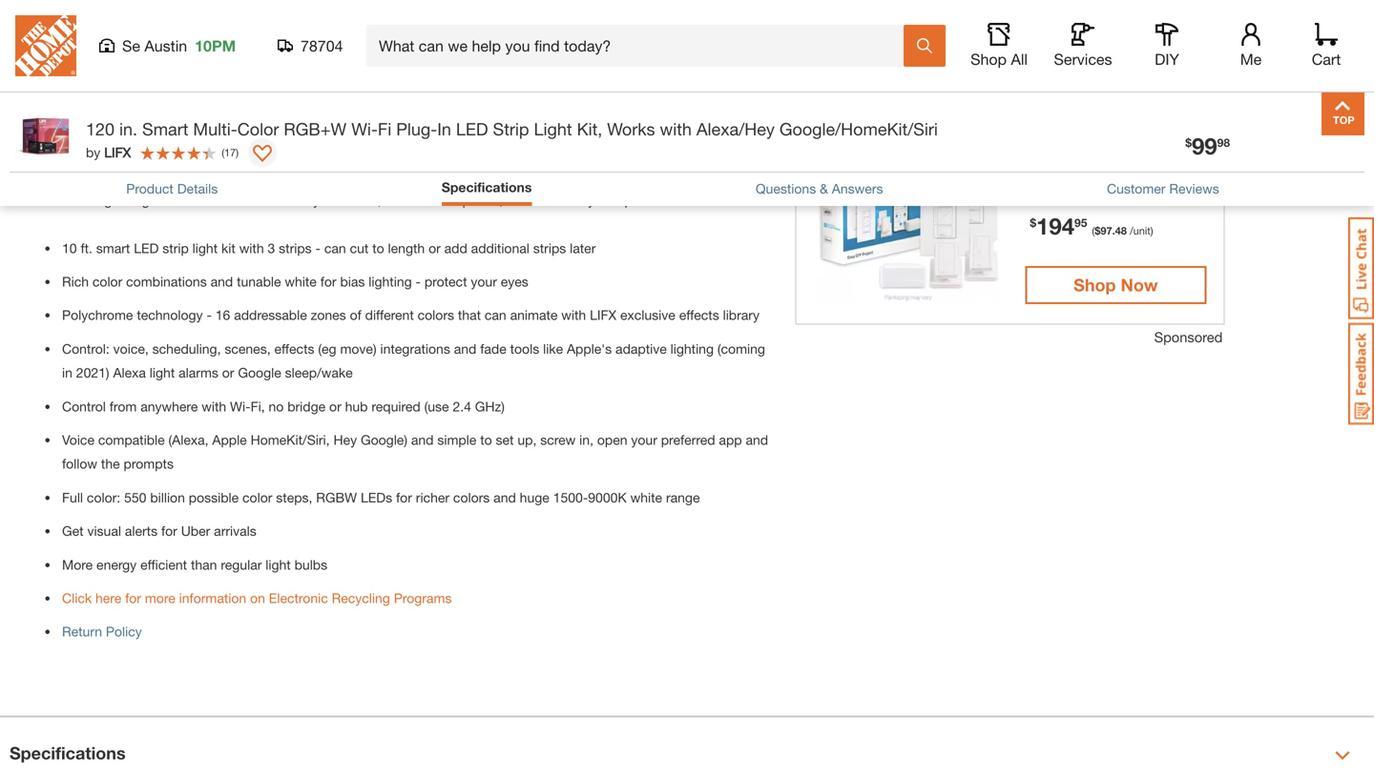 Task type: vqa. For each thing, say whether or not it's contained in the screenshot.
bottom Led
yes



Task type: describe. For each thing, give the bounding box(es) containing it.
caseta
[[1025, 136, 1067, 152]]

0 horizontal spatial your
[[471, 274, 497, 290]]

What can we help you find today? search field
[[379, 26, 903, 66]]

product details
[[126, 181, 218, 196]]

with down alarms
[[202, 399, 226, 414]]

for right here
[[125, 591, 141, 606]]

(p-
[[1113, 196, 1130, 212]]

light for than
[[266, 557, 291, 573]]

( inside $ 194 95 ( $ 97 . 48 /unit )
[[1092, 225, 1095, 237]]

effects inside control: voice, scheduling, scenes, effects (eg move) integrations and fade tools like apple's adaptive lighting (coming in 2021) alexa light alarms or google sleep/wake
[[274, 341, 314, 357]]

protect
[[425, 274, 467, 290]]

2 strips from the left
[[533, 240, 566, 256]]

feedback link image
[[1348, 323, 1374, 426]]

combinations
[[126, 274, 207, 290]]

0 horizontal spatial color
[[92, 274, 122, 290]]

details
[[177, 181, 218, 196]]

here
[[95, 591, 121, 606]]

( for 430
[[1104, 187, 1107, 199]]

full color: 550 billion possible color steps, rgbw leds for richer colors and huge 1500-9000k white range
[[62, 490, 700, 506]]

alexa
[[113, 365, 146, 381]]

switch
[[1076, 156, 1116, 172]]

integrations
[[380, 341, 450, 357]]

leds
[[361, 490, 392, 506]]

) inside $ 194 95 ( $ 97 . 48 /unit )
[[1151, 225, 1153, 237]]

strip
[[493, 119, 529, 139]]

more energy efficient than regular light bulbs
[[62, 557, 327, 573]]

bridge
[[287, 399, 326, 414]]

in,
[[579, 432, 594, 448]]

1 horizontal spatial or
[[329, 399, 341, 414]]

screw
[[540, 432, 576, 448]]

by lifx
[[86, 145, 131, 160]]

for inside caseta smart lighting dimmer switch (2 count) kit with smart hub, pedestals for pico remotes (p-bdg- pkg2w)
[[1188, 176, 1204, 192]]

$ for 99
[[1185, 136, 1192, 149]]

0 horizontal spatial policy
[[106, 624, 142, 640]]

sponsored
[[1154, 329, 1223, 345]]

$ 99 98
[[1185, 132, 1230, 159]]

exclusive
[[620, 308, 675, 323]]

1 vertical spatial -
[[416, 274, 421, 290]]

hey
[[333, 432, 357, 448]]

(2
[[1120, 156, 1131, 172]]

550
[[124, 490, 146, 506]]

plug-
[[396, 119, 437, 139]]

smart right in. at the top left
[[142, 119, 188, 139]]

in.
[[119, 119, 137, 139]]

google)
[[361, 432, 407, 448]]

alarms
[[179, 365, 218, 381]]

) for ( 17 )
[[236, 146, 239, 159]]

0 vertical spatial -
[[315, 240, 321, 256]]

) for ( 430 )
[[1124, 187, 1127, 199]]

visual
[[87, 524, 121, 539]]

$ for 194
[[1030, 216, 1036, 229]]

now
[[1121, 275, 1158, 295]]

regular
[[221, 557, 262, 573]]

return for the rightmost return policy link
[[834, 56, 874, 72]]

installation guide
[[834, 26, 938, 42]]

1 vertical spatial wi-
[[230, 399, 251, 414]]

or inside control: voice, scheduling, scenes, effects (eg move) integrations and fade tools like apple's adaptive lighting (coming in 2021) alexa light alarms or google sleep/wake
[[222, 365, 234, 381]]

1500-
[[553, 490, 588, 506]]

remotes
[[1055, 196, 1109, 212]]

cart link
[[1305, 23, 1347, 69]]

10 ft. smart led strip light kit with 3 strips - can cut to length or add additional strips later
[[62, 240, 596, 256]]

your inside voice compatible (alexa, apple homekit/siri, hey google) and simple to set up, screw in, open your preferred app and follow the prompts
[[631, 432, 657, 448]]

library
[[723, 308, 760, 323]]

1 horizontal spatial white
[[630, 490, 662, 506]]

kit
[[221, 240, 236, 256]]

color:
[[87, 490, 120, 506]]

smart up switch
[[1071, 136, 1107, 152]]

99
[[1192, 132, 1217, 159]]

cut
[[350, 240, 369, 256]]

top button
[[1322, 93, 1365, 136]]

return policy for the leftmost return policy link
[[62, 624, 142, 640]]

smart
[[96, 240, 130, 256]]

than
[[191, 557, 217, 573]]

polychrome technology - 16 addressable zones of different colors that can animate with lifx exclusive effects library
[[62, 308, 760, 323]]

and up the 16
[[210, 274, 233, 290]]

hub,
[[1093, 176, 1122, 192]]

dimmer
[[1025, 156, 1072, 172]]

97
[[1101, 225, 1112, 237]]

0 horizontal spatial white
[[285, 274, 317, 290]]

services button
[[1053, 23, 1114, 69]]

bias
[[340, 274, 365, 290]]

kit
[[1176, 156, 1192, 172]]

1 vertical spatial specifications
[[10, 743, 126, 764]]

10
[[62, 240, 77, 256]]

se austin 10pm
[[122, 37, 236, 55]]

huge
[[520, 490, 549, 506]]

and left simple
[[411, 432, 434, 448]]

ghz)
[[475, 399, 505, 414]]

sleep/wake
[[285, 365, 353, 381]]

efficient
[[140, 557, 187, 573]]

( 17 )
[[222, 146, 239, 159]]

shop now
[[1074, 275, 1158, 295]]

(eg
[[318, 341, 336, 357]]

lighting
[[1111, 136, 1158, 152]]

information
[[179, 591, 246, 606]]

electronic
[[269, 591, 328, 606]]

multi-
[[193, 119, 237, 139]]

voice
[[62, 432, 94, 448]]

0 vertical spatial colors
[[418, 308, 454, 323]]

questions & answers
[[756, 181, 883, 196]]

0 horizontal spatial lifx
[[104, 145, 131, 160]]

( for 17
[[222, 146, 224, 159]]

reviews
[[1169, 181, 1219, 196]]

for left "uber"
[[161, 524, 177, 539]]

strip
[[163, 240, 189, 256]]

shop now button
[[1025, 266, 1207, 304]]

95
[[1075, 216, 1087, 229]]

16
[[215, 308, 230, 323]]

48
[[1115, 225, 1127, 237]]



Task type: locate. For each thing, give the bounding box(es) containing it.
color
[[92, 274, 122, 290], [242, 490, 272, 506]]

for right leds
[[396, 490, 412, 506]]

lighting left (coming at the top right of the page
[[671, 341, 714, 357]]

different
[[365, 308, 414, 323]]

scheduling,
[[152, 341, 221, 357]]

up,
[[518, 432, 537, 448]]

smart
[[142, 119, 188, 139], [1071, 136, 1107, 152], [1054, 176, 1090, 192]]

17
[[224, 146, 236, 159]]

rich
[[62, 274, 89, 290]]

1 vertical spatial or
[[222, 365, 234, 381]]

policy
[[878, 56, 914, 72], [106, 624, 142, 640]]

1 horizontal spatial shop
[[1074, 275, 1116, 295]]

colors right richer
[[453, 490, 490, 506]]

in
[[437, 119, 451, 139]]

prompts
[[124, 456, 174, 472]]

0 vertical spatial )
[[236, 146, 239, 159]]

shop all button
[[969, 23, 1030, 69]]

caseta smart lighting dimmer switch (2 count) kit with smart hub, pedestals for pico remotes (p-bdg-pkg2w) image
[[815, 119, 1001, 305]]

adaptive
[[616, 341, 667, 357]]

1 horizontal spatial policy
[[878, 56, 914, 72]]

return down installation
[[834, 56, 874, 72]]

can right that
[[485, 308, 506, 323]]

1 vertical spatial white
[[630, 490, 662, 506]]

1 horizontal spatial specifications
[[442, 179, 532, 195]]

polychrome
[[62, 308, 133, 323]]

0 vertical spatial shop
[[971, 50, 1007, 68]]

0 horizontal spatial $
[[1030, 216, 1036, 229]]

0 vertical spatial wi-
[[351, 119, 378, 139]]

0 horizontal spatial lighting
[[369, 274, 412, 290]]

shop left the all
[[971, 50, 1007, 68]]

wi- up "apple"
[[230, 399, 251, 414]]

return policy link down installation
[[834, 56, 914, 72]]

add
[[444, 240, 467, 256]]

0 vertical spatial effects
[[679, 308, 719, 323]]

bdg-
[[1130, 196, 1164, 212]]

1 horizontal spatial light
[[192, 240, 218, 256]]

diy
[[1155, 50, 1179, 68]]

0 horizontal spatial can
[[324, 240, 346, 256]]

0 horizontal spatial light
[[150, 365, 175, 381]]

0 vertical spatial return policy
[[834, 56, 914, 72]]

fi,
[[251, 399, 265, 414]]

1 vertical spatial return policy link
[[62, 624, 142, 640]]

0 vertical spatial policy
[[878, 56, 914, 72]]

led right in
[[456, 119, 488, 139]]

2 vertical spatial -
[[207, 308, 212, 323]]

3
[[268, 240, 275, 256]]

1 vertical spatial return
[[62, 624, 102, 640]]

2 horizontal spatial (
[[1104, 187, 1107, 199]]

1 vertical spatial your
[[631, 432, 657, 448]]

live chat image
[[1348, 218, 1374, 320]]

10pm
[[195, 37, 236, 55]]

lifx up apple's
[[590, 308, 617, 323]]

more
[[145, 591, 175, 606]]

voice,
[[113, 341, 149, 357]]

$ up kit
[[1185, 136, 1192, 149]]

1 horizontal spatial wi-
[[351, 119, 378, 139]]

1 horizontal spatial -
[[315, 240, 321, 256]]

0 horizontal spatial return policy
[[62, 624, 142, 640]]

1 vertical spatial colors
[[453, 490, 490, 506]]

bulbs
[[295, 557, 327, 573]]

all
[[1011, 50, 1028, 68]]

9000k
[[588, 490, 627, 506]]

1 horizontal spatial led
[[456, 119, 488, 139]]

smart up remotes
[[1054, 176, 1090, 192]]

1 horizontal spatial strips
[[533, 240, 566, 256]]

194
[[1036, 212, 1075, 240]]

$ down pico
[[1030, 216, 1036, 229]]

and left the fade
[[454, 341, 477, 357]]

(
[[222, 146, 224, 159], [1104, 187, 1107, 199], [1092, 225, 1095, 237]]

shop inside 'button'
[[1074, 275, 1116, 295]]

for left the bias
[[320, 274, 336, 290]]

control: voice, scheduling, scenes, effects (eg move) integrations and fade tools like apple's adaptive lighting (coming in 2021) alexa light alarms or google sleep/wake
[[62, 341, 765, 381]]

2 horizontal spatial )
[[1151, 225, 1153, 237]]

light
[[192, 240, 218, 256], [150, 365, 175, 381], [266, 557, 291, 573]]

1 horizontal spatial return policy
[[834, 56, 914, 72]]

0 horizontal spatial strips
[[279, 240, 312, 256]]

return policy link
[[834, 56, 914, 72], [62, 624, 142, 640]]

lighting up different
[[369, 274, 412, 290]]

0 vertical spatial lighting
[[369, 274, 412, 290]]

0 horizontal spatial -
[[207, 308, 212, 323]]

questions & answers button
[[756, 179, 883, 199], [756, 179, 883, 199]]

your right "open"
[[631, 432, 657, 448]]

tools
[[510, 341, 539, 357]]

strips left later
[[533, 240, 566, 256]]

shop inside button
[[971, 50, 1007, 68]]

wi- right rgb+w
[[351, 119, 378, 139]]

1 vertical spatial )
[[1124, 187, 1127, 199]]

0 vertical spatial led
[[456, 119, 488, 139]]

/unit
[[1130, 225, 1151, 237]]

effects left 'library'
[[679, 308, 719, 323]]

scenes,
[[225, 341, 271, 357]]

0 horizontal spatial led
[[134, 240, 159, 256]]

click here for more information on electronic recycling programs link
[[62, 591, 452, 606]]

return
[[834, 56, 874, 72], [62, 624, 102, 640]]

caret image
[[1335, 749, 1350, 764]]

0 vertical spatial light
[[192, 240, 218, 256]]

apple
[[212, 432, 247, 448]]

( down multi-
[[222, 146, 224, 159]]

kit,
[[577, 119, 602, 139]]

(alexa,
[[168, 432, 209, 448]]

return for the leftmost return policy link
[[62, 624, 102, 640]]

policy down here
[[106, 624, 142, 640]]

1 vertical spatial can
[[485, 308, 506, 323]]

with up pico
[[1025, 176, 1050, 192]]

voice compatible (alexa, apple homekit/siri, hey google) and simple to set up, screw in, open your preferred app and follow the prompts
[[62, 432, 768, 472]]

shop left now
[[1074, 275, 1116, 295]]

$ left .
[[1095, 225, 1101, 237]]

- up rich color combinations and tunable white for bias lighting - protect your eyes
[[315, 240, 321, 256]]

2021)
[[76, 365, 109, 381]]

led
[[456, 119, 488, 139], [134, 240, 159, 256]]

1 vertical spatial return policy
[[62, 624, 142, 640]]

1 horizontal spatial lighting
[[671, 341, 714, 357]]

0 vertical spatial or
[[429, 240, 441, 256]]

0 horizontal spatial )
[[236, 146, 239, 159]]

customer reviews
[[1107, 181, 1219, 196]]

1 horizontal spatial (
[[1092, 225, 1095, 237]]

caseta smart lighting dimmer switch (2 count) kit with smart hub, pedestals for pico remotes (p-bdg- pkg2w) link
[[1025, 119, 1207, 232]]

white right tunable
[[285, 274, 317, 290]]

0 vertical spatial white
[[285, 274, 317, 290]]

colors
[[418, 308, 454, 323], [453, 490, 490, 506]]

0 vertical spatial return policy link
[[834, 56, 914, 72]]

1 vertical spatial lighting
[[671, 341, 714, 357]]

0 vertical spatial can
[[324, 240, 346, 256]]

0 vertical spatial your
[[471, 274, 497, 290]]

( left (p-
[[1104, 187, 1107, 199]]

or left add
[[429, 240, 441, 256]]

0 vertical spatial specifications
[[442, 179, 532, 195]]

effects left (eg
[[274, 341, 314, 357]]

0 horizontal spatial specifications
[[10, 743, 126, 764]]

for down kit
[[1188, 176, 1204, 192]]

specifications
[[442, 179, 532, 195], [10, 743, 126, 764]]

2 horizontal spatial $
[[1185, 136, 1192, 149]]

like
[[543, 341, 563, 357]]

questions
[[756, 181, 816, 196]]

- left protect
[[416, 274, 421, 290]]

-
[[315, 240, 321, 256], [416, 274, 421, 290], [207, 308, 212, 323]]

0 horizontal spatial to
[[372, 240, 384, 256]]

1 vertical spatial lifx
[[590, 308, 617, 323]]

$
[[1185, 136, 1192, 149], [1030, 216, 1036, 229], [1095, 225, 1101, 237]]

0 horizontal spatial or
[[222, 365, 234, 381]]

( left 97 in the top of the page
[[1092, 225, 1095, 237]]

services
[[1054, 50, 1112, 68]]

0 horizontal spatial return policy link
[[62, 624, 142, 640]]

1 horizontal spatial color
[[242, 490, 272, 506]]

control:
[[62, 341, 110, 357]]

with left 3
[[239, 240, 264, 256]]

return policy down here
[[62, 624, 142, 640]]

homekit/siri,
[[251, 432, 330, 448]]

and inside control: voice, scheduling, scenes, effects (eg move) integrations and fade tools like apple's adaptive lighting (coming in 2021) alexa light alarms or google sleep/wake
[[454, 341, 477, 357]]

guide
[[902, 26, 938, 42]]

0 horizontal spatial return
[[62, 624, 102, 640]]

shop for shop now
[[1074, 275, 1116, 295]]

rich color combinations and tunable white for bias lighting - protect your eyes
[[62, 274, 528, 290]]

billion
[[150, 490, 185, 506]]

diy button
[[1137, 23, 1198, 69]]

1 horizontal spatial return
[[834, 56, 874, 72]]

addressable
[[234, 308, 307, 323]]

0 vertical spatial to
[[372, 240, 384, 256]]

1 horizontal spatial return policy link
[[834, 56, 914, 72]]

and left huge
[[494, 490, 516, 506]]

1 horizontal spatial can
[[485, 308, 506, 323]]

anywhere
[[140, 399, 198, 414]]

in
[[62, 365, 72, 381]]

0 horizontal spatial effects
[[274, 341, 314, 357]]

to right cut on the top left of page
[[372, 240, 384, 256]]

light for led
[[192, 240, 218, 256]]

light left bulbs
[[266, 557, 291, 573]]

$ inside $ 99 98
[[1185, 136, 1192, 149]]

1 horizontal spatial $
[[1095, 225, 1101, 237]]

lifx right by
[[104, 145, 131, 160]]

lighting inside control: voice, scheduling, scenes, effects (eg move) integrations and fade tools like apple's adaptive lighting (coming in 2021) alexa light alarms or google sleep/wake
[[671, 341, 714, 357]]

98
[[1217, 136, 1230, 149]]

1 vertical spatial light
[[150, 365, 175, 381]]

google
[[238, 365, 281, 381]]

1 horizontal spatial effects
[[679, 308, 719, 323]]

2 vertical spatial )
[[1151, 225, 1153, 237]]

color right rich
[[92, 274, 122, 290]]

fade
[[480, 341, 506, 357]]

return policy for the rightmost return policy link
[[834, 56, 914, 72]]

0 horizontal spatial wi-
[[230, 399, 251, 414]]

1 horizontal spatial lifx
[[590, 308, 617, 323]]

1 vertical spatial shop
[[1074, 275, 1116, 295]]

2 vertical spatial (
[[1092, 225, 1095, 237]]

1 horizontal spatial to
[[480, 432, 492, 448]]

1 horizontal spatial your
[[631, 432, 657, 448]]

return down click
[[62, 624, 102, 640]]

1 vertical spatial color
[[242, 490, 272, 506]]

technology
[[137, 308, 203, 323]]

policy down installation guide
[[878, 56, 914, 72]]

range
[[666, 490, 700, 506]]

of
[[350, 308, 361, 323]]

0 vertical spatial return
[[834, 56, 874, 72]]

and right app
[[746, 432, 768, 448]]

with up apple's
[[561, 308, 586, 323]]

2 vertical spatial light
[[266, 557, 291, 573]]

simple
[[437, 432, 476, 448]]

pico
[[1025, 196, 1052, 212]]

with inside caseta smart lighting dimmer switch (2 count) kit with smart hub, pedestals for pico remotes (p-bdg- pkg2w)
[[1025, 176, 1050, 192]]

light left kit
[[192, 240, 218, 256]]

1 vertical spatial (
[[1104, 187, 1107, 199]]

1 strips from the left
[[279, 240, 312, 256]]

1 vertical spatial effects
[[274, 341, 314, 357]]

0 vertical spatial color
[[92, 274, 122, 290]]

tunable
[[237, 274, 281, 290]]

on
[[250, 591, 265, 606]]

light right alexa
[[150, 365, 175, 381]]

return policy link down here
[[62, 624, 142, 640]]

0 vertical spatial lifx
[[104, 145, 131, 160]]

the home depot logo image
[[15, 15, 76, 76]]

0 horizontal spatial shop
[[971, 50, 1007, 68]]

white left range
[[630, 490, 662, 506]]

app
[[719, 432, 742, 448]]

strips right 3
[[279, 240, 312, 256]]

2 horizontal spatial light
[[266, 557, 291, 573]]

your left eyes
[[471, 274, 497, 290]]

return policy down installation
[[834, 56, 914, 72]]

light inside control: voice, scheduling, scenes, effects (eg move) integrations and fade tools like apple's adaptive lighting (coming in 2021) alexa light alarms or google sleep/wake
[[150, 365, 175, 381]]

to inside voice compatible (alexa, apple homekit/siri, hey google) and simple to set up, screw in, open your preferred app and follow the prompts
[[480, 432, 492, 448]]

with right works
[[660, 119, 692, 139]]

color left steps,
[[242, 490, 272, 506]]

led left "strip"
[[134, 240, 159, 256]]

or left hub
[[329, 399, 341, 414]]

programs
[[394, 591, 452, 606]]

by
[[86, 145, 100, 160]]

1 vertical spatial led
[[134, 240, 159, 256]]

can left cut on the top left of page
[[324, 240, 346, 256]]

- left the 16
[[207, 308, 212, 323]]

1 horizontal spatial )
[[1124, 187, 1127, 199]]

light
[[534, 119, 572, 139]]

shop all
[[971, 50, 1028, 68]]

0 vertical spatial (
[[222, 146, 224, 159]]

length
[[388, 240, 425, 256]]

1 vertical spatial policy
[[106, 624, 142, 640]]

richer
[[416, 490, 450, 506]]

to left set
[[480, 432, 492, 448]]

product image image
[[14, 102, 76, 164]]

0 horizontal spatial (
[[222, 146, 224, 159]]

additional
[[471, 240, 530, 256]]

alerts
[[125, 524, 158, 539]]

2 horizontal spatial -
[[416, 274, 421, 290]]

move)
[[340, 341, 377, 357]]

or right alarms
[[222, 365, 234, 381]]

preferred
[[661, 432, 715, 448]]

zones
[[311, 308, 346, 323]]

2 vertical spatial or
[[329, 399, 341, 414]]

shop for shop all
[[971, 50, 1007, 68]]

colors left that
[[418, 308, 454, 323]]

display image
[[253, 145, 272, 164]]

2 horizontal spatial or
[[429, 240, 441, 256]]

ft.
[[81, 240, 92, 256]]

(coming
[[718, 341, 765, 357]]



